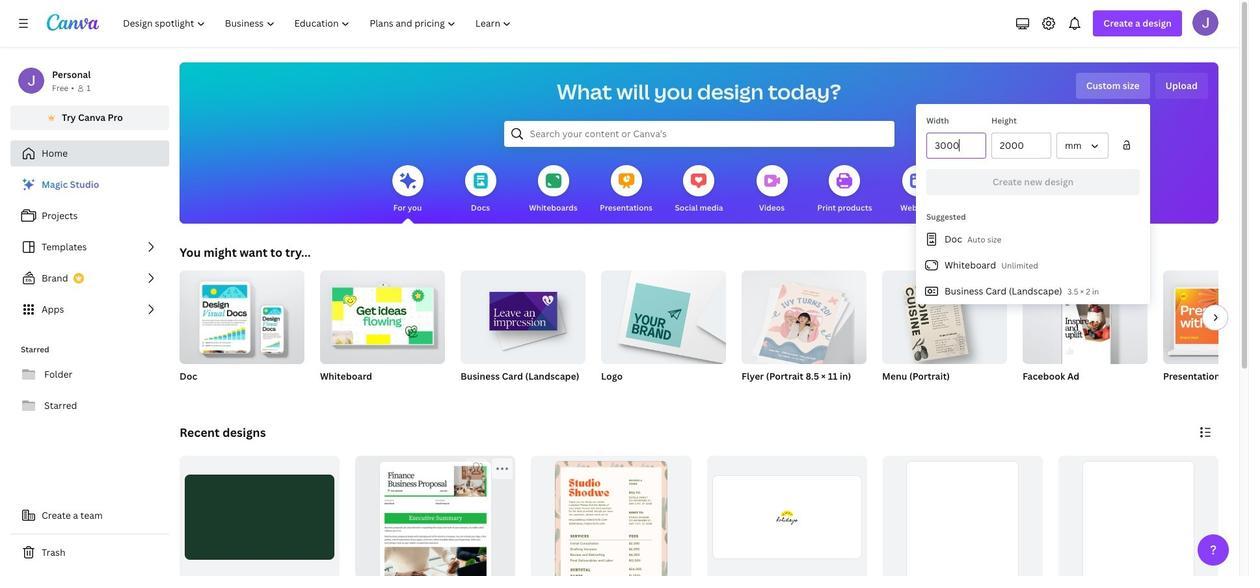 Task type: vqa. For each thing, say whether or not it's contained in the screenshot.
"Jeremy Miller" icon
no



Task type: locate. For each thing, give the bounding box(es) containing it.
None number field
[[935, 133, 978, 158], [1000, 133, 1043, 158], [935, 133, 978, 158], [1000, 133, 1043, 158]]

None search field
[[504, 121, 895, 147]]

jacob simon image
[[1193, 10, 1219, 36]]

group
[[320, 266, 445, 400], [320, 266, 445, 364], [461, 266, 586, 400], [461, 266, 586, 364], [601, 266, 726, 400], [601, 266, 726, 364], [742, 266, 867, 400], [742, 266, 867, 369], [180, 271, 305, 400], [882, 271, 1007, 400], [882, 271, 1007, 364], [1023, 271, 1148, 400], [1023, 271, 1148, 364], [1164, 271, 1250, 400], [1164, 271, 1250, 364], [355, 456, 516, 577], [531, 456, 691, 577], [707, 456, 867, 577], [883, 456, 1043, 577], [1059, 456, 1219, 577]]

Search search field
[[530, 122, 869, 146]]

list
[[10, 172, 169, 323], [916, 226, 1151, 305]]



Task type: describe. For each thing, give the bounding box(es) containing it.
top level navigation element
[[115, 10, 523, 36]]

0 horizontal spatial list
[[10, 172, 169, 323]]

Units: mm button
[[1057, 133, 1109, 159]]

1 horizontal spatial list
[[916, 226, 1151, 305]]



